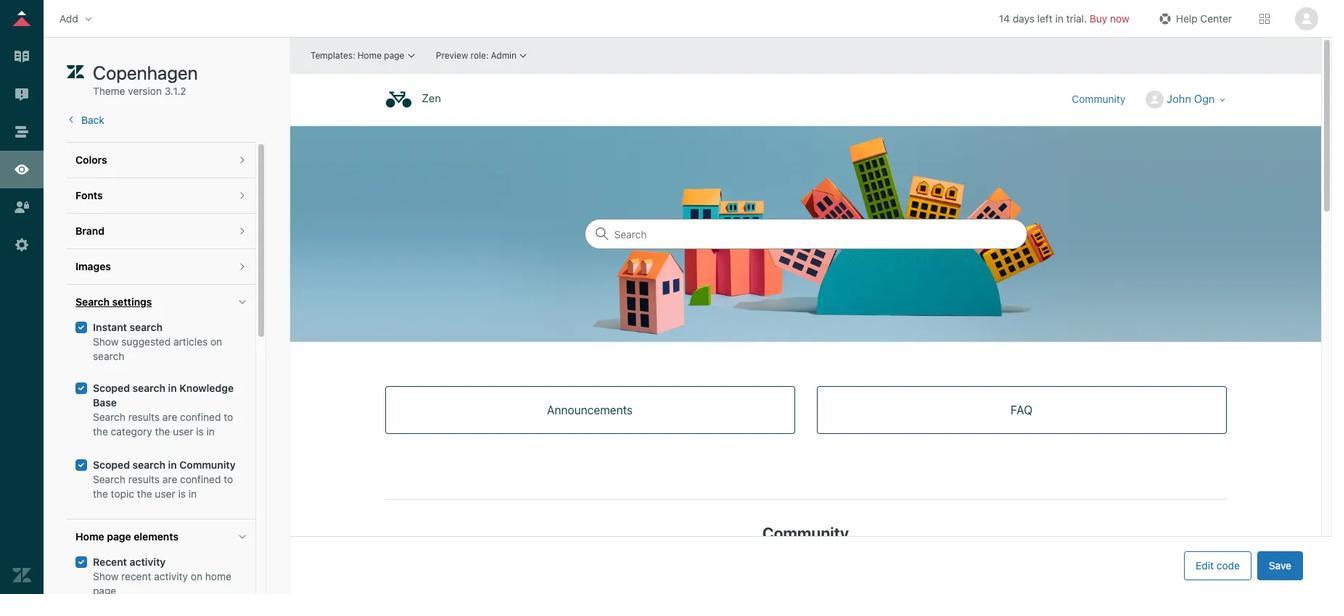 Task type: locate. For each thing, give the bounding box(es) containing it.
0 vertical spatial to
[[224, 412, 233, 424]]

search down category
[[132, 459, 165, 471]]

search up suggested
[[130, 322, 163, 334]]

0 horizontal spatial on
[[191, 571, 202, 583]]

now
[[1110, 12, 1130, 24]]

page inside recent activity show recent activity on home page
[[93, 585, 116, 595]]

to down knowledge
[[224, 412, 233, 424]]

search
[[75, 296, 110, 308], [93, 412, 125, 424], [93, 474, 125, 486]]

0 vertical spatial activity
[[130, 556, 166, 569]]

0 vertical spatial on
[[210, 336, 222, 349]]

moderate content image
[[12, 85, 31, 104]]

scoped up topic
[[93, 459, 130, 471]]

fonts
[[75, 189, 103, 202]]

show
[[93, 336, 119, 349], [93, 571, 119, 583]]

results up topic
[[128, 474, 160, 486]]

0 vertical spatial search
[[75, 296, 110, 308]]

the
[[93, 426, 108, 438], [155, 426, 170, 438], [93, 488, 108, 500], [137, 488, 152, 500]]

confined inside scoped search in community search results are confined to the topic the user is in
[[180, 474, 221, 486]]

in left knowledge
[[168, 383, 177, 395]]

on
[[210, 336, 222, 349], [191, 571, 202, 583]]

are inside scoped search in knowledge base search results are confined to the category the user is in
[[162, 412, 177, 424]]

14 days left in trial. buy now
[[999, 12, 1130, 24]]

0 vertical spatial is
[[196, 426, 204, 438]]

1 results from the top
[[128, 412, 160, 424]]

search inside scoped search in knowledge base search results are confined to the category the user is in
[[93, 412, 125, 424]]

0 horizontal spatial is
[[178, 488, 186, 500]]

user permissions image
[[12, 198, 31, 217]]

confined down "community"
[[180, 474, 221, 486]]

1 to from the top
[[224, 412, 233, 424]]

to down "community"
[[224, 474, 233, 486]]

1 vertical spatial page
[[93, 585, 116, 595]]

back
[[81, 114, 104, 126]]

on inside recent activity show recent activity on home page
[[191, 571, 202, 583]]

confined inside scoped search in knowledge base search results are confined to the category the user is in
[[180, 412, 221, 424]]

user right topic
[[155, 488, 175, 500]]

show for show suggested articles on search
[[93, 336, 119, 349]]

on right articles at the bottom left of the page
[[210, 336, 222, 349]]

zendesk image
[[12, 567, 31, 586]]

are
[[162, 412, 177, 424], [162, 474, 177, 486]]

confined down knowledge
[[180, 412, 221, 424]]

arrange content image
[[12, 123, 31, 141]]

0 vertical spatial page
[[107, 531, 131, 543]]

show inside instant search show suggested articles on search
[[93, 336, 119, 349]]

manage articles image
[[12, 47, 31, 66]]

is
[[196, 426, 204, 438], [178, 488, 186, 500]]

is inside scoped search in community search results are confined to the topic the user is in
[[178, 488, 186, 500]]

1 confined from the top
[[180, 412, 221, 424]]

0 vertical spatial are
[[162, 412, 177, 424]]

0 vertical spatial results
[[128, 412, 160, 424]]

results up category
[[128, 412, 160, 424]]

1 vertical spatial is
[[178, 488, 186, 500]]

2 scoped from the top
[[93, 459, 130, 471]]

Add button
[[55, 8, 99, 29]]

activity
[[130, 556, 166, 569], [154, 571, 188, 583]]

scoped inside scoped search in knowledge base search results are confined to the category the user is in
[[93, 383, 130, 395]]

1 are from the top
[[162, 412, 177, 424]]

are up home page elements dropdown button
[[162, 474, 177, 486]]

1 show from the top
[[93, 336, 119, 349]]

help
[[1176, 12, 1198, 24]]

search down suggested
[[132, 383, 165, 395]]

on for activity
[[191, 571, 202, 583]]

0 vertical spatial scoped
[[93, 383, 130, 395]]

category
[[111, 426, 152, 438]]

show down instant
[[93, 336, 119, 349]]

search inside scoped search in knowledge base search results are confined to the category the user is in
[[132, 383, 165, 395]]

code
[[1217, 560, 1240, 572]]

1 vertical spatial user
[[155, 488, 175, 500]]

page up recent on the bottom of page
[[107, 531, 131, 543]]

search up topic
[[93, 474, 125, 486]]

scoped inside scoped search in community search results are confined to the topic the user is in
[[93, 459, 130, 471]]

in right the left
[[1055, 12, 1064, 24]]

back link
[[67, 114, 104, 126]]

to
[[224, 412, 233, 424], [224, 474, 233, 486]]

search up instant
[[75, 296, 110, 308]]

1 vertical spatial scoped
[[93, 459, 130, 471]]

home
[[75, 531, 104, 543]]

scoped
[[93, 383, 130, 395], [93, 459, 130, 471]]

left
[[1037, 12, 1053, 24]]

trial.
[[1066, 12, 1087, 24]]

zendesk products image
[[1260, 13, 1270, 24]]

edit code
[[1196, 560, 1240, 572]]

customize design image
[[12, 160, 31, 179]]

search for scoped search in knowledge base
[[132, 383, 165, 395]]

confined
[[180, 412, 221, 424], [180, 474, 221, 486]]

1 scoped from the top
[[93, 383, 130, 395]]

scoped up base
[[93, 383, 130, 395]]

1 vertical spatial show
[[93, 571, 119, 583]]

2 are from the top
[[162, 474, 177, 486]]

1 vertical spatial confined
[[180, 474, 221, 486]]

on inside instant search show suggested articles on search
[[210, 336, 222, 349]]

search down base
[[93, 412, 125, 424]]

2 results from the top
[[128, 474, 160, 486]]

1 horizontal spatial is
[[196, 426, 204, 438]]

is down "community"
[[178, 488, 186, 500]]

0 vertical spatial user
[[173, 426, 193, 438]]

1 vertical spatial are
[[162, 474, 177, 486]]

page
[[107, 531, 131, 543], [93, 585, 116, 595]]

0 vertical spatial show
[[93, 336, 119, 349]]

activity right recent
[[154, 571, 188, 583]]

2 vertical spatial search
[[93, 474, 125, 486]]

0 vertical spatial confined
[[180, 412, 221, 424]]

help center button
[[1151, 8, 1236, 29]]

instant
[[93, 322, 127, 334]]

1 vertical spatial search
[[93, 412, 125, 424]]

None button
[[1293, 7, 1321, 30]]

recent
[[121, 571, 151, 583]]

show inside recent activity show recent activity on home page
[[93, 571, 119, 583]]

on left home on the left
[[191, 571, 202, 583]]

search
[[130, 322, 163, 334], [93, 351, 124, 363], [132, 383, 165, 395], [132, 459, 165, 471]]

1 vertical spatial to
[[224, 474, 233, 486]]

in
[[1055, 12, 1064, 24], [168, 383, 177, 395], [206, 426, 215, 438], [168, 459, 177, 471], [188, 488, 197, 500]]

colors button
[[67, 143, 255, 178]]

search down instant
[[93, 351, 124, 363]]

is inside scoped search in knowledge base search results are confined to the category the user is in
[[196, 426, 204, 438]]

page inside dropdown button
[[107, 531, 131, 543]]

user inside scoped search in community search results are confined to the topic the user is in
[[155, 488, 175, 500]]

1 vertical spatial results
[[128, 474, 160, 486]]

recent activity show recent activity on home page
[[93, 556, 231, 595]]

results
[[128, 412, 160, 424], [128, 474, 160, 486]]

page down recent on the bottom of page
[[93, 585, 116, 595]]

instant search show suggested articles on search
[[93, 322, 222, 363]]

search inside scoped search in community search results are confined to the topic the user is in
[[132, 459, 165, 471]]

activity up recent
[[130, 556, 166, 569]]

colors
[[75, 154, 107, 166]]

knowledge
[[179, 383, 234, 395]]

search settings
[[75, 296, 152, 308]]

1 vertical spatial on
[[191, 571, 202, 583]]

user up "community"
[[173, 426, 193, 438]]

help center
[[1176, 12, 1232, 24]]

1 horizontal spatial on
[[210, 336, 222, 349]]

2 to from the top
[[224, 474, 233, 486]]

2 show from the top
[[93, 571, 119, 583]]

are up scoped search in community search results are confined to the topic the user is in
[[162, 412, 177, 424]]

is up "community"
[[196, 426, 204, 438]]

images
[[75, 260, 111, 273]]

results inside scoped search in community search results are confined to the topic the user is in
[[128, 474, 160, 486]]

show down recent on the bottom of page
[[93, 571, 119, 583]]

home
[[205, 571, 231, 583]]

2 confined from the top
[[180, 474, 221, 486]]

user
[[173, 426, 193, 438], [155, 488, 175, 500]]



Task type: describe. For each thing, give the bounding box(es) containing it.
search for scoped search in community
[[132, 459, 165, 471]]

search inside scoped search in community search results are confined to the topic the user is in
[[93, 474, 125, 486]]

settings
[[112, 296, 152, 308]]

14
[[999, 12, 1010, 24]]

fonts button
[[67, 178, 255, 213]]

in left "community"
[[168, 459, 177, 471]]

search for instant search
[[130, 322, 163, 334]]

user inside scoped search in knowledge base search results are confined to the category the user is in
[[173, 426, 193, 438]]

save button
[[1257, 552, 1303, 581]]

the left topic
[[93, 488, 108, 500]]

community
[[179, 459, 236, 471]]

center
[[1200, 12, 1232, 24]]

settings image
[[12, 236, 31, 255]]

home page elements
[[75, 531, 179, 543]]

base
[[93, 397, 117, 409]]

brand button
[[67, 214, 255, 249]]

save
[[1269, 560, 1292, 572]]

scoped for search
[[93, 459, 130, 471]]

images button
[[67, 250, 255, 284]]

results inside scoped search in knowledge base search results are confined to the category the user is in
[[128, 412, 160, 424]]

add
[[59, 12, 78, 24]]

on for articles
[[210, 336, 222, 349]]

the right topic
[[137, 488, 152, 500]]

search inside search settings dropdown button
[[75, 296, 110, 308]]

topic
[[111, 488, 134, 500]]

copenhagen
[[93, 62, 198, 83]]

articles
[[173, 336, 208, 349]]

edit
[[1196, 560, 1214, 572]]

brand
[[75, 225, 105, 237]]

are inside scoped search in community search results are confined to the topic the user is in
[[162, 474, 177, 486]]

theme type image
[[67, 61, 84, 84]]

search settings button
[[67, 285, 255, 320]]

edit code button
[[1184, 552, 1252, 581]]

recent
[[93, 556, 127, 569]]

to inside scoped search in knowledge base search results are confined to the category the user is in
[[224, 412, 233, 424]]

scoped search in knowledge base search results are confined to the category the user is in
[[93, 383, 234, 438]]

version
[[128, 85, 162, 97]]

scoped search in community search results are confined to the topic the user is in
[[93, 459, 236, 500]]

3.1.2
[[165, 85, 186, 97]]

elements
[[134, 531, 179, 543]]

the down base
[[93, 426, 108, 438]]

the right category
[[155, 426, 170, 438]]

to inside scoped search in community search results are confined to the topic the user is in
[[224, 474, 233, 486]]

1 vertical spatial activity
[[154, 571, 188, 583]]

scoped for base
[[93, 383, 130, 395]]

show for show recent activity on home page
[[93, 571, 119, 583]]

home page elements button
[[67, 520, 255, 555]]

buy
[[1090, 12, 1108, 24]]

days
[[1013, 12, 1035, 24]]

copenhagen theme version 3.1.2
[[93, 62, 198, 97]]

in up "community"
[[206, 426, 215, 438]]

theme
[[93, 85, 125, 97]]

in down "community"
[[188, 488, 197, 500]]

suggested
[[121, 336, 171, 349]]



Task type: vqa. For each thing, say whether or not it's contained in the screenshot.
Dynamic content link
no



